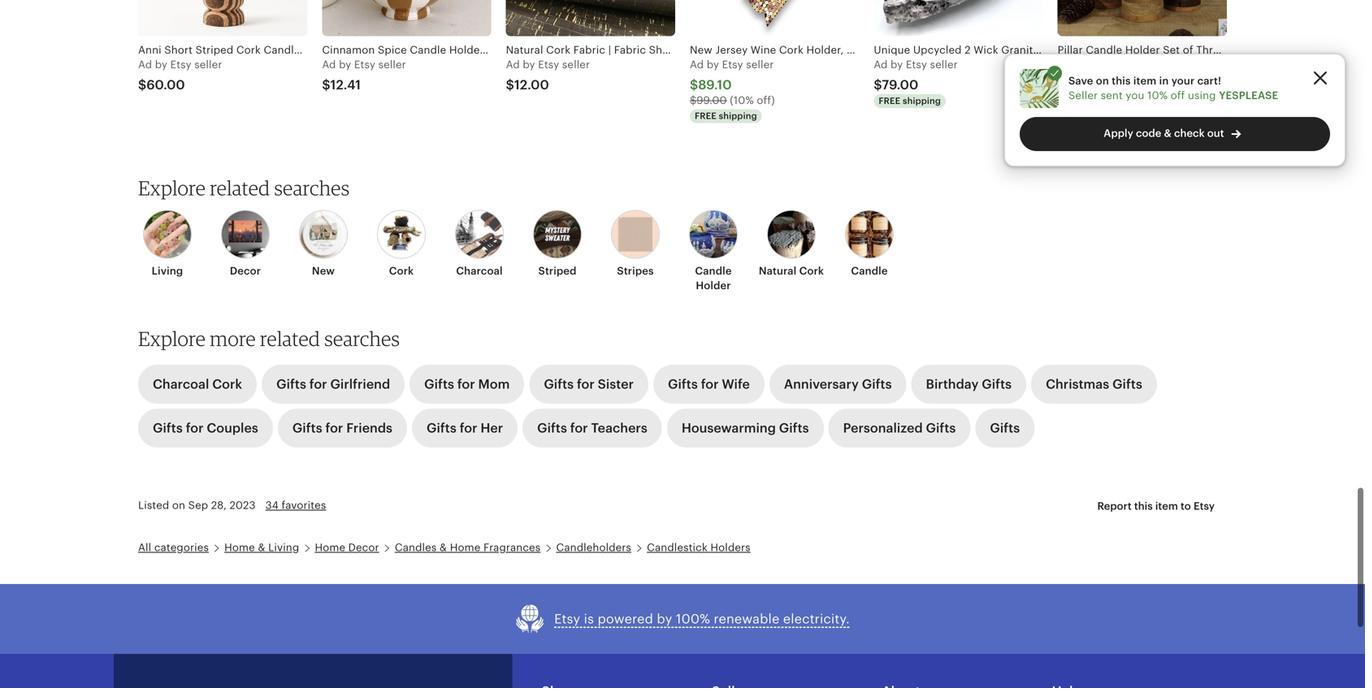 Task type: locate. For each thing, give the bounding box(es) containing it.
1 vertical spatial decor
[[230, 265, 261, 277]]

seller inside a d b y etsy seller $ 12.41
[[378, 58, 406, 71]]

decor link
[[211, 210, 280, 278]]

free
[[879, 96, 901, 106], [695, 111, 717, 121], [1063, 111, 1085, 121]]

d inside the "a d $ 54.75 $ 73.00 (25% off) free shipping"
[[1065, 58, 1072, 71]]

this inside save on this item in your cart! seller sent you 10% off using yesplease
[[1112, 75, 1131, 87]]

shipping inside the "a d $ 54.75 $ 73.00 (25% off) free shipping"
[[1087, 111, 1125, 121]]

seller down jersey
[[746, 58, 774, 71]]

1 vertical spatial on
[[172, 499, 185, 511]]

wine
[[751, 44, 776, 56], [847, 44, 872, 56]]

5 b from the left
[[891, 58, 898, 71]]

cork link
[[367, 210, 436, 278]]

new inside explore related searches region
[[312, 265, 335, 277]]

for for teachers
[[570, 421, 588, 435]]

1 vertical spatial new
[[312, 265, 335, 277]]

shipping down (25% at right
[[1087, 111, 1125, 121]]

new
[[690, 44, 713, 56], [312, 265, 335, 277]]

charcoal for charcoal
[[456, 265, 503, 277]]

d inside a d b y etsy seller $ 79.00 free shipping
[[881, 58, 888, 71]]

0 vertical spatial striped
[[196, 44, 233, 56]]

0 horizontal spatial home
[[224, 542, 255, 554]]

explore for explore more related searches
[[138, 327, 206, 350]]

0 horizontal spatial off)
[[757, 94, 775, 107]]

3 seller from the left
[[562, 58, 590, 71]]

related
[[210, 176, 270, 200], [260, 327, 320, 350]]

2 vertical spatial decor
[[348, 542, 379, 554]]

home left 'fragrances'
[[450, 542, 481, 554]]

for left wife
[[701, 377, 719, 392]]

3 a from the left
[[506, 58, 513, 71]]

charcoal inside explore related searches region
[[456, 265, 503, 277]]

gifts left wife
[[668, 377, 698, 392]]

seller down cinnamon spice candle holder, brown white stripe candle holder, aesthetic candle holder, hand painted candle holder, striped candle holder image
[[378, 58, 406, 71]]

living link
[[133, 210, 202, 278]]

holder inside anni short striped cork candle holder a d b y etsy seller $ 60.00
[[303, 44, 338, 56]]

1 horizontal spatial striped
[[538, 265, 577, 277]]

1 explore from the top
[[138, 176, 206, 200]]

1 vertical spatial striped
[[538, 265, 577, 277]]

explore related searches region
[[128, 176, 1237, 322]]

b up 12.00 at the top left of the page
[[523, 58, 530, 71]]

on up 'sent'
[[1096, 75, 1109, 87]]

new jersey wine cork holder, wine decor a d b y etsy seller $ 89.10 $ 99.00 (10% off) free shipping
[[690, 44, 906, 121]]

this right report
[[1134, 500, 1153, 512]]

2 horizontal spatial free
[[1063, 111, 1085, 121]]

shipping down '79.00'
[[903, 96, 941, 106]]

using
[[1188, 89, 1216, 102]]

home
[[224, 542, 255, 554], [315, 542, 345, 554], [450, 542, 481, 554]]

candlestick
[[647, 542, 708, 554]]

y for 12.00
[[529, 58, 535, 71]]

0 horizontal spatial wine
[[751, 44, 776, 56]]

seller inside anni short striped cork candle holder a d b y etsy seller $ 60.00
[[194, 58, 222, 71]]

holders
[[711, 542, 751, 554]]

b down anni
[[155, 58, 162, 71]]

1 vertical spatial holder
[[696, 280, 731, 292]]

wine right the holder,
[[847, 44, 872, 56]]

all
[[138, 542, 151, 554]]

gifts for girlfriend
[[276, 377, 390, 392]]

1 horizontal spatial this
[[1134, 500, 1153, 512]]

b up '79.00'
[[891, 58, 898, 71]]

searches inside region
[[274, 176, 350, 200]]

0 vertical spatial new
[[690, 44, 713, 56]]

free down '79.00'
[[879, 96, 901, 106]]

gifts up personalized at the bottom right of the page
[[862, 377, 892, 392]]

candles & home fragrances link
[[395, 542, 541, 554]]

1 b from the left
[[155, 58, 162, 71]]

y inside a d b y etsy seller $ 12.41
[[346, 58, 351, 71]]

b inside a d b y etsy seller $ 12.00
[[523, 58, 530, 71]]

teachers
[[591, 421, 648, 435]]

d up 89.10
[[697, 58, 704, 71]]

striped inside anni short striped cork candle holder a d b y etsy seller $ 60.00
[[196, 44, 233, 56]]

seller for 79.00
[[930, 58, 958, 71]]

b inside a d b y etsy seller $ 12.41
[[339, 58, 346, 71]]

0 horizontal spatial free
[[695, 111, 717, 121]]

1 horizontal spatial shipping
[[903, 96, 941, 106]]

seller down natural cork fabric | fabric sheet | faux leather sheet | portugal cork | eco friendly cork fabric | black with gold fleck image
[[562, 58, 590, 71]]

1 home from the left
[[224, 542, 255, 554]]

y inside anni short striped cork candle holder a d b y etsy seller $ 60.00
[[162, 58, 167, 71]]

housewarming
[[682, 421, 776, 435]]

item up you
[[1134, 75, 1157, 87]]

candle for candle
[[851, 265, 888, 277]]

striped left stripes
[[538, 265, 577, 277]]

for left mom
[[457, 377, 475, 392]]

& for home & living
[[258, 542, 265, 554]]

etsy is powered by 100% renewable electricity. button
[[515, 604, 850, 635]]

4 seller from the left
[[746, 58, 774, 71]]

0 vertical spatial living
[[152, 265, 183, 277]]

free down 99.00
[[695, 111, 717, 121]]

candlestick holders link
[[647, 542, 751, 554]]

y inside the new jersey wine cork holder, wine decor a d b y etsy seller $ 89.10 $ 99.00 (10% off) free shipping
[[713, 58, 719, 71]]

gifts for teachers link
[[523, 409, 662, 448]]

3 y from the left
[[529, 58, 535, 71]]

28,
[[211, 499, 227, 511]]

candle link
[[835, 210, 904, 278]]

yesplease
[[1219, 89, 1279, 102]]

2 horizontal spatial decor
[[875, 44, 906, 56]]

decor left candles
[[348, 542, 379, 554]]

pillar candle holder set of three – 4" cylinder solid turned hardwood – modern rustic boho farmhouse, centerpiece mantel, wax led fall decor image
[[1058, 0, 1227, 36]]

decor inside the new jersey wine cork holder, wine decor a d b y etsy seller $ 89.10 $ 99.00 (10% off) free shipping
[[875, 44, 906, 56]]

gifts down birthday gifts link
[[990, 421, 1020, 435]]

decor
[[875, 44, 906, 56], [230, 265, 261, 277], [348, 542, 379, 554]]

2 y from the left
[[346, 58, 351, 71]]

item
[[1134, 75, 1157, 87], [1155, 500, 1178, 512]]

explore inside region
[[138, 176, 206, 200]]

gifts for her
[[427, 421, 503, 435]]

0 vertical spatial related
[[210, 176, 270, 200]]

explore more related searches
[[138, 327, 400, 350]]

etsy down jersey
[[722, 58, 743, 71]]

1 y from the left
[[162, 58, 167, 71]]

seller down anni short striped cork candle holder image
[[194, 58, 222, 71]]

new jersey wine cork holder, wine decor image
[[690, 0, 859, 36]]

0 vertical spatial holder
[[303, 44, 338, 56]]

for for friends
[[325, 421, 343, 435]]

2 explore from the top
[[138, 327, 206, 350]]

a for 79.00
[[874, 58, 881, 71]]

etsy right 'to'
[[1194, 500, 1215, 512]]

striped
[[196, 44, 233, 56], [538, 265, 577, 277]]

1 horizontal spatial new
[[690, 44, 713, 56]]

all categories
[[138, 542, 209, 554]]

2 seller from the left
[[378, 58, 406, 71]]

etsy inside a d b y etsy seller $ 12.41
[[354, 58, 375, 71]]

gifts right christmas
[[1113, 377, 1143, 392]]

6 a from the left
[[1058, 58, 1065, 71]]

0 horizontal spatial decor
[[230, 265, 261, 277]]

housewarming gifts
[[682, 421, 809, 435]]

0 vertical spatial searches
[[274, 176, 350, 200]]

off) right 'sent'
[[1124, 94, 1142, 107]]

home & living link
[[224, 542, 299, 554]]

b up 12.41
[[339, 58, 346, 71]]

candle down anni short striped cork candle holder image
[[264, 44, 300, 56]]

striped inside explore related searches region
[[538, 265, 577, 277]]

1 horizontal spatial wine
[[847, 44, 872, 56]]

personalized
[[843, 421, 923, 435]]

0 vertical spatial decor
[[875, 44, 906, 56]]

for left girlfriend
[[309, 377, 327, 392]]

sister
[[598, 377, 634, 392]]

1 horizontal spatial candle
[[695, 265, 732, 277]]

1 vertical spatial explore
[[138, 327, 206, 350]]

1 horizontal spatial home
[[315, 542, 345, 554]]

3 b from the left
[[523, 58, 530, 71]]

this up 'sent'
[[1112, 75, 1131, 87]]

y inside a d b y etsy seller $ 79.00 free shipping
[[897, 58, 903, 71]]

0 horizontal spatial &
[[258, 542, 265, 554]]

cork inside the new jersey wine cork holder, wine decor a d b y etsy seller $ 89.10 $ 99.00 (10% off) free shipping
[[779, 44, 804, 56]]

y up '79.00'
[[897, 58, 903, 71]]

home down 2023
[[224, 542, 255, 554]]

gifts for sister link
[[529, 365, 649, 404]]

new inside the new jersey wine cork holder, wine decor a d b y etsy seller $ 89.10 $ 99.00 (10% off) free shipping
[[690, 44, 713, 56]]

a inside anni short striped cork candle holder a d b y etsy seller $ 60.00
[[138, 58, 146, 71]]

0 horizontal spatial shipping
[[719, 111, 757, 121]]

gifts
[[276, 377, 306, 392], [424, 377, 454, 392], [544, 377, 574, 392], [668, 377, 698, 392], [862, 377, 892, 392], [982, 377, 1012, 392], [1113, 377, 1143, 392], [153, 421, 183, 435], [292, 421, 322, 435], [427, 421, 457, 435], [537, 421, 567, 435], [779, 421, 809, 435], [926, 421, 956, 435], [990, 421, 1020, 435]]

1 vertical spatial this
[[1134, 500, 1153, 512]]

off
[[1171, 89, 1185, 102]]

1 vertical spatial searches
[[324, 327, 400, 350]]

y up 12.00 at the top left of the page
[[529, 58, 535, 71]]

striped down anni short striped cork candle holder image
[[196, 44, 233, 56]]

free inside the "a d $ 54.75 $ 73.00 (25% off) free shipping"
[[1063, 111, 1085, 121]]

b for 12.41
[[339, 58, 346, 71]]

b for 79.00
[[891, 58, 898, 71]]

3 d from the left
[[513, 58, 520, 71]]

1 a from the left
[[138, 58, 146, 71]]

$
[[138, 78, 146, 92], [322, 78, 330, 92], [506, 78, 514, 92], [690, 78, 698, 92], [874, 78, 882, 92], [1058, 78, 1066, 92], [690, 94, 697, 107], [1058, 94, 1064, 107]]

(10%
[[730, 94, 754, 107]]

4 y from the left
[[713, 58, 719, 71]]

for left sister
[[577, 377, 595, 392]]

5 d from the left
[[881, 58, 888, 71]]

y down 'short'
[[162, 58, 167, 71]]

on inside save on this item in your cart! seller sent you 10% off using yesplease
[[1096, 75, 1109, 87]]

6 d from the left
[[1065, 58, 1072, 71]]

1 horizontal spatial charcoal
[[456, 265, 503, 277]]

check
[[1174, 127, 1205, 139]]

$ inside a d b y etsy seller $ 12.00
[[506, 78, 514, 92]]

etsy inside a d b y etsy seller $ 12.00
[[538, 58, 559, 71]]

b inside anni short striped cork candle holder a d b y etsy seller $ 60.00
[[155, 58, 162, 71]]

0 vertical spatial charcoal
[[456, 265, 503, 277]]

2 home from the left
[[315, 542, 345, 554]]

a inside the "a d $ 54.75 $ 73.00 (25% off) free shipping"
[[1058, 58, 1065, 71]]

5 a from the left
[[874, 58, 881, 71]]

housewarming gifts link
[[667, 409, 824, 448]]

5 y from the left
[[897, 58, 903, 71]]

1 vertical spatial living
[[268, 542, 299, 554]]

searches up girlfriend
[[324, 327, 400, 350]]

0 horizontal spatial holder
[[303, 44, 338, 56]]

anni
[[138, 44, 162, 56]]

candle right natural cork
[[851, 265, 888, 277]]

free down 73.00
[[1063, 111, 1085, 121]]

a d b y etsy seller $ 12.00
[[506, 58, 590, 92]]

etsy up '79.00'
[[906, 58, 927, 71]]

1 seller from the left
[[194, 58, 222, 71]]

gifts for her link
[[412, 409, 518, 448]]

a d b y etsy seller $ 12.41
[[322, 58, 406, 92]]

d up 12.00 at the top left of the page
[[513, 58, 520, 71]]

cork
[[236, 44, 261, 56], [779, 44, 804, 56], [389, 265, 414, 277], [799, 265, 824, 277], [212, 377, 242, 392]]

cinnamon spice candle holder, brown white stripe candle holder, aesthetic candle holder, hand painted candle holder, striped candle holder image
[[322, 0, 491, 36]]

b up 89.10
[[707, 58, 714, 71]]

2 b from the left
[[339, 58, 346, 71]]

etsy up 12.00 at the top left of the page
[[538, 58, 559, 71]]

etsy down 'short'
[[170, 58, 192, 71]]

seller inside the new jersey wine cork holder, wine decor a d b y etsy seller $ 89.10 $ 99.00 (10% off) free shipping
[[746, 58, 774, 71]]

home decor link
[[315, 542, 379, 554]]

d up save
[[1065, 58, 1072, 71]]

personalized gifts
[[843, 421, 956, 435]]

explore up living link
[[138, 176, 206, 200]]

off)
[[757, 94, 775, 107], [1124, 94, 1142, 107]]

shipping down (10%
[[719, 111, 757, 121]]

related up decor "link"
[[210, 176, 270, 200]]

etsy up 12.41
[[354, 58, 375, 71]]

2 a from the left
[[322, 58, 329, 71]]

candle holder link
[[679, 210, 748, 293]]

etsy inside the new jersey wine cork holder, wine decor a d b y etsy seller $ 89.10 $ 99.00 (10% off) free shipping
[[722, 58, 743, 71]]

save on this item in your cart! seller sent you 10% off using yesplease
[[1069, 75, 1279, 102]]

y inside a d b y etsy seller $ 12.00
[[529, 58, 535, 71]]

this
[[1112, 75, 1131, 87], [1134, 500, 1153, 512]]

gifts left the her
[[427, 421, 457, 435]]

a inside a d b y etsy seller $ 12.41
[[322, 58, 329, 71]]

2 horizontal spatial home
[[450, 542, 481, 554]]

y up 12.41
[[346, 58, 351, 71]]

free inside a d b y etsy seller $ 79.00 free shipping
[[879, 96, 901, 106]]

off) right (10%
[[757, 94, 775, 107]]

0 vertical spatial item
[[1134, 75, 1157, 87]]

anni short striped cork candle holder a d b y etsy seller $ 60.00
[[138, 44, 338, 92]]

1 horizontal spatial living
[[268, 542, 299, 554]]

wife
[[722, 377, 750, 392]]

seller down unique upcycled 2 wick granite oil candle – eco-friendly home decor image
[[930, 58, 958, 71]]

a inside a d b y etsy seller $ 79.00 free shipping
[[874, 58, 881, 71]]

apply code & check out
[[1104, 127, 1224, 139]]

shipping inside a d b y etsy seller $ 79.00 free shipping
[[903, 96, 941, 106]]

home for home decor
[[315, 542, 345, 554]]

0 horizontal spatial charcoal
[[153, 377, 209, 392]]

shipping for $
[[1087, 111, 1125, 121]]

explore
[[138, 176, 206, 200], [138, 327, 206, 350]]

christmas
[[1046, 377, 1109, 392]]

candle left "natural" at the right
[[695, 265, 732, 277]]

1 d from the left
[[145, 58, 152, 71]]

etsy inside a d b y etsy seller $ 79.00 free shipping
[[906, 58, 927, 71]]

free inside the new jersey wine cork holder, wine decor a d b y etsy seller $ 89.10 $ 99.00 (10% off) free shipping
[[695, 111, 717, 121]]

d up 12.41
[[329, 58, 336, 71]]

1 horizontal spatial off)
[[1124, 94, 1142, 107]]

home down favorites
[[315, 542, 345, 554]]

d up '79.00'
[[881, 58, 888, 71]]

natural cork fabric | fabric sheet | faux leather sheet | portugal cork | eco friendly cork fabric | black with gold fleck image
[[506, 0, 675, 36]]

0 horizontal spatial striped
[[196, 44, 233, 56]]

d inside a d b y etsy seller $ 12.41
[[329, 58, 336, 71]]

0 horizontal spatial living
[[152, 265, 183, 277]]

d for off)
[[1065, 58, 1072, 71]]

christmas gifts link
[[1031, 365, 1157, 404]]

12.41
[[330, 78, 361, 92]]

stripes link
[[601, 210, 670, 278]]

0 horizontal spatial candle
[[264, 44, 300, 56]]

seller inside a d b y etsy seller $ 79.00 free shipping
[[930, 58, 958, 71]]

holder,
[[807, 44, 844, 56]]

for for wife
[[701, 377, 719, 392]]

0 vertical spatial explore
[[138, 176, 206, 200]]

for left couples
[[186, 421, 204, 435]]

b inside a d b y etsy seller $ 79.00 free shipping
[[891, 58, 898, 71]]

gifts link
[[976, 409, 1035, 448]]

on for save
[[1096, 75, 1109, 87]]

seller inside a d b y etsy seller $ 12.00
[[562, 58, 590, 71]]

this inside button
[[1134, 500, 1153, 512]]

0 horizontal spatial new
[[312, 265, 335, 277]]

holder inside candle holder
[[696, 280, 731, 292]]

1 horizontal spatial holder
[[696, 280, 731, 292]]

explore up charcoal cork
[[138, 327, 206, 350]]

searches
[[274, 176, 350, 200], [324, 327, 400, 350]]

4 a from the left
[[690, 58, 697, 71]]

gifts for friends
[[292, 421, 393, 435]]

2 horizontal spatial candle
[[851, 265, 888, 277]]

related right more
[[260, 327, 320, 350]]

candleholders
[[556, 542, 631, 554]]

0 vertical spatial on
[[1096, 75, 1109, 87]]

cork inside anni short striped cork candle holder a d b y etsy seller $ 60.00
[[236, 44, 261, 56]]

0 horizontal spatial on
[[172, 499, 185, 511]]

0 vertical spatial this
[[1112, 75, 1131, 87]]

etsy left is
[[554, 612, 580, 627]]

on left sep
[[172, 499, 185, 511]]

34 favorites
[[265, 499, 326, 511]]

free for b
[[879, 96, 901, 106]]

item left 'to'
[[1155, 500, 1178, 512]]

5 seller from the left
[[930, 58, 958, 71]]

gifts down birthday
[[926, 421, 956, 435]]

candle inside 'link'
[[851, 265, 888, 277]]

natural cork link
[[757, 210, 826, 278]]

2 d from the left
[[329, 58, 336, 71]]

2 horizontal spatial shipping
[[1087, 111, 1125, 121]]

4 b from the left
[[707, 58, 714, 71]]

a for 12.41
[[322, 58, 329, 71]]

1 vertical spatial charcoal
[[153, 377, 209, 392]]

decor up more
[[230, 265, 261, 277]]

candlestick holders
[[647, 542, 751, 554]]

wine right jersey
[[751, 44, 776, 56]]

1 horizontal spatial &
[[440, 542, 447, 554]]

1 horizontal spatial on
[[1096, 75, 1109, 87]]

for left teachers
[[570, 421, 588, 435]]

birthday gifts link
[[911, 365, 1026, 404]]

d down anni
[[145, 58, 152, 71]]

mom
[[478, 377, 510, 392]]

0 horizontal spatial this
[[1112, 75, 1131, 87]]

a inside a d b y etsy seller $ 12.00
[[506, 58, 513, 71]]

gifts for teachers
[[537, 421, 648, 435]]

stripes
[[617, 265, 654, 277]]

anniversary
[[784, 377, 859, 392]]

2 off) from the left
[[1124, 94, 1142, 107]]

candles
[[395, 542, 437, 554]]

searches up new link
[[274, 176, 350, 200]]

decor up '79.00'
[[875, 44, 906, 56]]

$ inside anni short striped cork candle holder a d b y etsy seller $ 60.00
[[138, 78, 146, 92]]

1 vertical spatial item
[[1155, 500, 1178, 512]]

4 d from the left
[[697, 58, 704, 71]]

1 off) from the left
[[757, 94, 775, 107]]

b for 12.00
[[523, 58, 530, 71]]

1 horizontal spatial free
[[879, 96, 901, 106]]

d inside a d b y etsy seller $ 12.00
[[513, 58, 520, 71]]

her
[[481, 421, 503, 435]]

gifts down gifts for sister
[[537, 421, 567, 435]]

shipping for b
[[903, 96, 941, 106]]

for for mom
[[457, 377, 475, 392]]

&
[[1164, 127, 1172, 139], [258, 542, 265, 554], [440, 542, 447, 554]]

for left the her
[[460, 421, 477, 435]]

on for listed
[[172, 499, 185, 511]]

b
[[155, 58, 162, 71], [339, 58, 346, 71], [523, 58, 530, 71], [707, 58, 714, 71], [891, 58, 898, 71]]

for left friends
[[325, 421, 343, 435]]

y up 89.10
[[713, 58, 719, 71]]

$ inside a d b y etsy seller $ 79.00 free shipping
[[874, 78, 882, 92]]



Task type: vqa. For each thing, say whether or not it's contained in the screenshot.
candles
yes



Task type: describe. For each thing, give the bounding box(es) containing it.
sep
[[188, 499, 208, 511]]

99.00
[[697, 94, 727, 107]]

d for 12.41
[[329, 58, 336, 71]]

d inside anni short striped cork candle holder a d b y etsy seller $ 60.00
[[145, 58, 152, 71]]

gifts down gifts for girlfriend link
[[292, 421, 322, 435]]

by
[[657, 612, 672, 627]]

favorites
[[282, 499, 326, 511]]

etsy inside anni short striped cork candle holder a d b y etsy seller $ 60.00
[[170, 58, 192, 71]]

shipping inside the new jersey wine cork holder, wine decor a d b y etsy seller $ 89.10 $ 99.00 (10% off) free shipping
[[719, 111, 757, 121]]

living inside explore related searches region
[[152, 265, 183, 277]]

christmas gifts
[[1046, 377, 1143, 392]]

12.00
[[514, 78, 549, 92]]

apply
[[1104, 127, 1134, 139]]

gifts for sister
[[544, 377, 634, 392]]

gifts down charcoal cork
[[153, 421, 183, 435]]

birthday gifts
[[926, 377, 1012, 392]]

seller
[[1069, 89, 1098, 102]]

candle for candle holder
[[695, 265, 732, 277]]

gifts up gifts for her
[[424, 377, 454, 392]]

report
[[1097, 500, 1132, 512]]

listed
[[138, 499, 169, 511]]

a d $ 54.75 $ 73.00 (25% off) free shipping
[[1058, 58, 1142, 121]]

item inside button
[[1155, 500, 1178, 512]]

d for 12.00
[[513, 58, 520, 71]]

etsy is powered by 100% renewable electricity.
[[554, 612, 850, 627]]

item inside save on this item in your cart! seller sent you 10% off using yesplease
[[1134, 75, 1157, 87]]

free for $
[[1063, 111, 1085, 121]]

friends
[[346, 421, 393, 435]]

60.00
[[146, 78, 185, 92]]

y for 79.00
[[897, 58, 903, 71]]

is
[[584, 612, 594, 627]]

for for couples
[[186, 421, 204, 435]]

charcoal for charcoal cork
[[153, 377, 209, 392]]

a for 12.00
[[506, 58, 513, 71]]

a d b y etsy seller $ 79.00 free shipping
[[874, 58, 958, 106]]

charcoal cork
[[153, 377, 242, 392]]

& for candles & home fragrances
[[440, 542, 447, 554]]

gifts for wife link
[[653, 365, 765, 404]]

home & living
[[224, 542, 299, 554]]

new link
[[289, 210, 358, 278]]

decor inside "link"
[[230, 265, 261, 277]]

birthday
[[926, 377, 979, 392]]

gifts for mom
[[424, 377, 510, 392]]

electricity.
[[783, 612, 850, 627]]

y for 12.41
[[346, 58, 351, 71]]

jersey
[[716, 44, 748, 56]]

explore for explore related searches
[[138, 176, 206, 200]]

girlfriend
[[330, 377, 390, 392]]

candles & home fragrances
[[395, 542, 541, 554]]

anniversary gifts
[[784, 377, 892, 392]]

renewable
[[714, 612, 780, 627]]

d for 79.00
[[881, 58, 888, 71]]

charcoal cork link
[[138, 365, 257, 404]]

89.10
[[698, 78, 732, 92]]

anniversary gifts link
[[769, 365, 907, 404]]

(25%
[[1097, 94, 1121, 107]]

73.00
[[1064, 94, 1094, 107]]

out
[[1207, 127, 1224, 139]]

cork inside 'link'
[[799, 265, 824, 277]]

gifts down anniversary
[[779, 421, 809, 435]]

2 horizontal spatial &
[[1164, 127, 1172, 139]]

cart!
[[1198, 75, 1222, 87]]

gifts for wife
[[668, 377, 750, 392]]

1 vertical spatial related
[[260, 327, 320, 350]]

1 wine from the left
[[751, 44, 776, 56]]

in
[[1159, 75, 1169, 87]]

natural cork
[[759, 265, 824, 277]]

gifts for couples link
[[138, 409, 273, 448]]

anni short striped cork candle holder image
[[138, 0, 307, 36]]

categories
[[154, 542, 209, 554]]

$ inside a d b y etsy seller $ 12.41
[[322, 78, 330, 92]]

all categories link
[[138, 542, 209, 554]]

gifts inside "link"
[[1113, 377, 1143, 392]]

gifts for friends link
[[278, 409, 407, 448]]

home for home & living
[[224, 542, 255, 554]]

personalized gifts link
[[829, 409, 971, 448]]

your
[[1172, 75, 1195, 87]]

related inside region
[[210, 176, 270, 200]]

sent
[[1101, 89, 1123, 102]]

2 wine from the left
[[847, 44, 872, 56]]

you
[[1126, 89, 1145, 102]]

gifts for girlfriend link
[[262, 365, 405, 404]]

couples
[[207, 421, 258, 435]]

seller for 12.41
[[378, 58, 406, 71]]

natural
[[759, 265, 797, 277]]

34 favorites link
[[265, 499, 326, 511]]

off) inside the "a d $ 54.75 $ 73.00 (25% off) free shipping"
[[1124, 94, 1142, 107]]

10%
[[1148, 89, 1168, 102]]

3 home from the left
[[450, 542, 481, 554]]

candleholders link
[[556, 542, 631, 554]]

a inside the new jersey wine cork holder, wine decor a d b y etsy seller $ 89.10 $ 99.00 (10% off) free shipping
[[690, 58, 697, 71]]

off) inside the new jersey wine cork holder, wine decor a d b y etsy seller $ 89.10 $ 99.00 (10% off) free shipping
[[757, 94, 775, 107]]

gifts for couples
[[153, 421, 258, 435]]

d inside the new jersey wine cork holder, wine decor a d b y etsy seller $ 89.10 $ 99.00 (10% off) free shipping
[[697, 58, 704, 71]]

new for new jersey wine cork holder, wine decor a d b y etsy seller $ 89.10 $ 99.00 (10% off) free shipping
[[690, 44, 713, 56]]

candle inside anni short striped cork candle holder a d b y etsy seller $ 60.00
[[264, 44, 300, 56]]

report this item to etsy button
[[1085, 491, 1227, 521]]

seller for 12.00
[[562, 58, 590, 71]]

gifts up 'gifts for teachers'
[[544, 377, 574, 392]]

powered
[[598, 612, 653, 627]]

listed on sep 28, 2023
[[138, 499, 256, 511]]

gifts down explore more related searches
[[276, 377, 306, 392]]

gifts right birthday
[[982, 377, 1012, 392]]

unique upcycled 2 wick granite oil candle – eco-friendly home decor image
[[874, 0, 1043, 36]]

for for her
[[460, 421, 477, 435]]

for for sister
[[577, 377, 595, 392]]

short
[[164, 44, 193, 56]]

report this item to etsy
[[1097, 500, 1215, 512]]

1 horizontal spatial decor
[[348, 542, 379, 554]]

a for off)
[[1058, 58, 1065, 71]]

2023
[[230, 499, 256, 511]]

more
[[210, 327, 256, 350]]

fragrances
[[483, 542, 541, 554]]

b inside the new jersey wine cork holder, wine decor a d b y etsy seller $ 89.10 $ 99.00 (10% off) free shipping
[[707, 58, 714, 71]]

candle holder
[[695, 265, 732, 292]]

new for new
[[312, 265, 335, 277]]

charcoal link
[[445, 210, 514, 278]]

for for girlfriend
[[309, 377, 327, 392]]

to
[[1181, 500, 1191, 512]]



